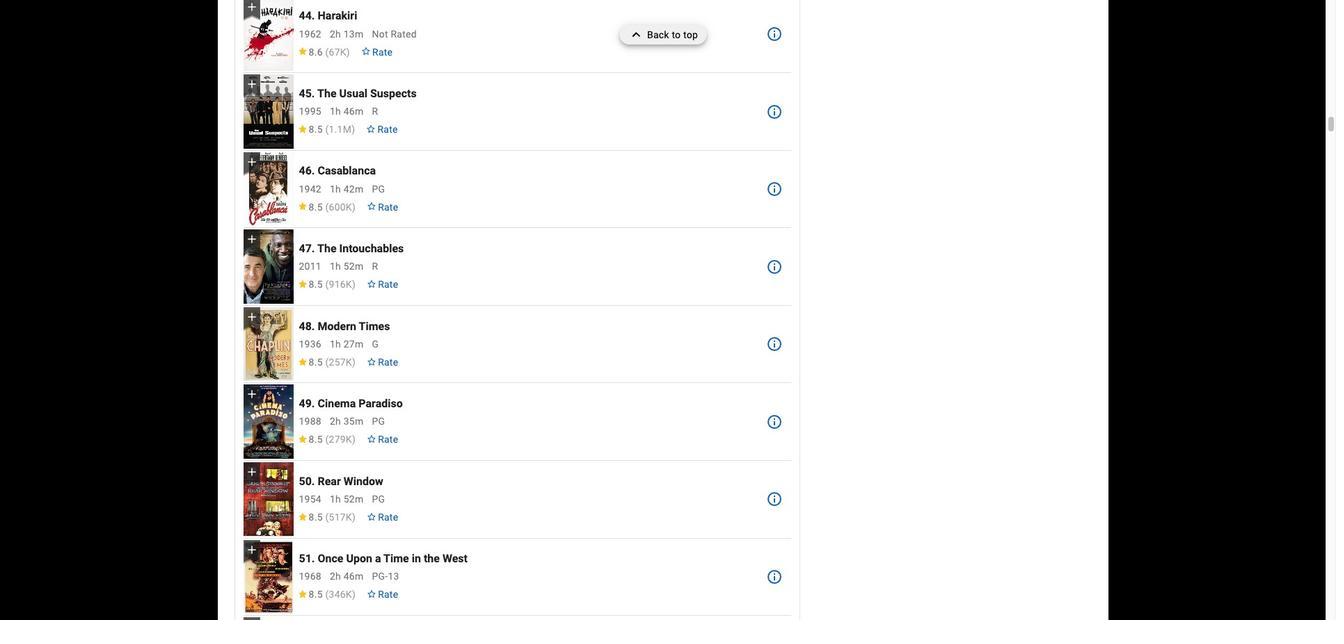 Task type: vqa. For each thing, say whether or not it's contained in the screenshot.
TRIVIA
no



Task type: describe. For each thing, give the bounding box(es) containing it.
rate button for 49. cinema paradiso
[[361, 428, 404, 453]]

1h for 48.
[[330, 339, 341, 350]]

see more information about the usual suspects image
[[766, 103, 783, 120]]

1936
[[299, 339, 322, 350]]

a
[[375, 553, 381, 566]]

8.5 for 48.
[[309, 357, 323, 368]]

to
[[672, 29, 681, 40]]

see more information about modern times image
[[766, 336, 783, 353]]

rate button for 50. rear window
[[361, 505, 404, 530]]

45. the usual suspects
[[299, 87, 417, 100]]

rated
[[391, 28, 417, 39]]

expand less image
[[628, 25, 647, 45]]

49. cinema paradiso link
[[299, 398, 403, 411]]

47. the intouchables link
[[299, 242, 404, 256]]

1h for 46.
[[330, 184, 341, 195]]

) for 50.
[[352, 512, 356, 523]]

star inline image for 47. the intouchables
[[298, 281, 307, 288]]

1954
[[299, 494, 322, 505]]

see more information about cinema paradiso image
[[766, 414, 783, 431]]

46. casablanca link
[[299, 165, 376, 178]]

48. modern times link
[[299, 320, 390, 333]]

) for 46.
[[352, 202, 356, 213]]

51. once upon a time in the west link
[[299, 553, 468, 566]]

star border inline image for the
[[366, 125, 376, 133]]

1h for 47.
[[330, 261, 341, 272]]

pg-13
[[372, 572, 399, 583]]

imdb rating: 8.6 element
[[298, 46, 350, 57]]

( for 46.
[[325, 202, 329, 213]]

52m for window
[[344, 494, 364, 505]]

346k
[[329, 590, 352, 601]]

46. casablanca
[[299, 165, 376, 178]]

47.
[[299, 242, 315, 255]]

rate button for 44. harakiri
[[356, 39, 398, 64]]

8.5 for 50.
[[309, 512, 323, 523]]

r for usual
[[372, 106, 378, 117]]

50. rear window
[[299, 475, 383, 488]]

rate for 46. casablanca
[[378, 202, 398, 213]]

( for 51.
[[325, 590, 329, 601]]

1942
[[299, 184, 322, 195]]

star border inline image for cinema
[[367, 436, 377, 444]]

45.
[[299, 87, 315, 100]]

star inline image for 50.
[[298, 513, 307, 521]]

46m for upon
[[344, 572, 364, 583]]

imdb rating: 8.5 element for 51.
[[298, 590, 356, 601]]

intouchables
[[339, 242, 404, 255]]

group for 51. once upon a time in the west
[[243, 541, 293, 615]]

window
[[344, 475, 383, 488]]

1h 27m
[[330, 339, 364, 350]]

1h 46m
[[330, 106, 364, 117]]

suspects
[[370, 87, 417, 100]]

see more information about rear window image
[[766, 492, 783, 508]]

add image for 48. modern times
[[245, 310, 259, 324]]

35m
[[344, 416, 364, 428]]

paradiso
[[359, 398, 403, 411]]

add image for 44. harakiri
[[245, 0, 259, 14]]

star inline image for 49. cinema paradiso
[[298, 436, 307, 444]]

see more information about harakiri image
[[766, 26, 783, 42]]

600k
[[329, 202, 352, 213]]

916k
[[329, 279, 352, 290]]

( for 49.
[[325, 435, 329, 446]]

27m
[[344, 339, 364, 350]]

8.5 for 47.
[[309, 279, 323, 290]]

47. the intouchables
[[299, 242, 404, 255]]

( for 48.
[[325, 357, 329, 368]]

ingrid bergman, humphrey bogart, peter lorre, claude rains, sydney greenstreet, paul henreid, and conrad veidt in casablanca (1942) image
[[243, 152, 293, 226]]

50. rear window link
[[299, 475, 383, 489]]

8.6 ( 67k )
[[309, 46, 350, 57]]

imdb rating: 8.5 element for 48.
[[298, 357, 356, 368]]

49. cinema paradiso
[[299, 398, 403, 411]]

imdb rating: 8.5 element for 47.
[[298, 279, 356, 290]]

257k
[[329, 357, 352, 368]]

add to watchlist image
[[243, 618, 260, 621]]

not rated
[[372, 28, 417, 39]]

star border inline image for casablanca
[[367, 203, 377, 211]]

50.
[[299, 475, 315, 488]]

group for 45. the usual suspects
[[243, 75, 293, 149]]

rate for 50. rear window
[[378, 512, 398, 523]]

kevin spacey, stephen baldwin, gabriel byrne, benicio del toro, and kevin pollak in the usual suspects (1995) image
[[243, 75, 293, 149]]

grace kelly, james stewart, and georgine darcy in rear window (1954) image
[[243, 463, 293, 537]]

45. the usual suspects link
[[299, 87, 417, 100]]

imdb rating: 8.5 element for 45.
[[298, 124, 355, 135]]

8.5 ( 279k )
[[309, 435, 356, 446]]

8.5 for 49.
[[309, 435, 323, 446]]

times
[[359, 320, 390, 333]]

not
[[372, 28, 388, 39]]

upon
[[346, 553, 372, 566]]

2h for cinema
[[330, 416, 341, 428]]

modern
[[318, 320, 356, 333]]

group for 49. cinema paradiso
[[243, 385, 293, 459]]

2h 46m
[[330, 572, 364, 583]]

casablanca
[[318, 165, 376, 178]]

8.5 ( 600k )
[[309, 202, 356, 213]]

46.
[[299, 165, 315, 178]]

once
[[318, 553, 344, 566]]

8.5 ( 517k )
[[309, 512, 356, 523]]



Task type: locate. For each thing, give the bounding box(es) containing it.
group left 1942
[[243, 152, 293, 226]]

1 group from the top
[[243, 0, 293, 71]]

1 star inline image from the top
[[298, 125, 307, 133]]

star inline image inside imdb rating: 8.6 element
[[298, 48, 307, 55]]

star border inline image right 279k
[[367, 436, 377, 444]]

add image for 50. rear window
[[245, 466, 259, 480]]

1 pg from the top
[[372, 184, 385, 195]]

8.5 down 1942
[[309, 202, 323, 213]]

( for 47.
[[325, 279, 329, 290]]

2 vertical spatial pg
[[372, 494, 385, 505]]

add image down modern times (1936) image
[[245, 388, 259, 402]]

48. modern times
[[299, 320, 390, 333]]

star inline image for 44.
[[298, 48, 307, 55]]

6 imdb rating: 8.5 element from the top
[[298, 512, 356, 523]]

5 imdb rating: 8.5 element from the top
[[298, 435, 356, 446]]

g
[[372, 339, 379, 350]]

star inline image down 1988
[[298, 436, 307, 444]]

rate button for 45. the usual suspects
[[361, 117, 403, 142]]

rate up intouchables
[[378, 202, 398, 213]]

imdb rating: 8.5 element down 1988
[[298, 435, 356, 446]]

) down 2h 13m
[[347, 46, 350, 57]]

(
[[325, 46, 329, 57], [325, 124, 329, 135], [325, 202, 329, 213], [325, 279, 329, 290], [325, 357, 329, 368], [325, 435, 329, 446], [325, 512, 329, 523], [325, 590, 329, 601]]

cinema
[[318, 398, 356, 411]]

1h down modern
[[330, 339, 341, 350]]

52m
[[344, 261, 364, 272], [344, 494, 364, 505]]

1 the from the top
[[317, 87, 337, 100]]

group for 44. harakiri
[[243, 0, 293, 71]]

42m
[[344, 184, 364, 195]]

add image down kevin spacey, stephen baldwin, gabriel byrne, benicio del toro, and kevin pollak in the usual suspects (1995) image
[[245, 155, 259, 169]]

5 add image from the top
[[245, 466, 259, 480]]

3 pg from the top
[[372, 494, 385, 505]]

46m
[[344, 106, 364, 117], [344, 572, 364, 583]]

group
[[243, 0, 293, 71], [243, 75, 293, 149], [243, 152, 293, 226], [243, 230, 293, 304], [243, 308, 293, 382], [243, 385, 293, 459], [243, 463, 293, 537], [243, 541, 293, 615], [243, 618, 293, 621]]

) down 47. the intouchables link
[[352, 279, 356, 290]]

1h 52m for intouchables
[[330, 261, 364, 272]]

1h 52m for window
[[330, 494, 364, 505]]

once upon a time in the west (1968) image
[[243, 541, 293, 615]]

0 vertical spatial the
[[317, 87, 337, 100]]

46m down usual
[[344, 106, 364, 117]]

star inline image
[[298, 125, 307, 133], [298, 203, 307, 211], [298, 281, 307, 288], [298, 358, 307, 366], [298, 436, 307, 444]]

rate down g
[[378, 357, 398, 368]]

4 8.5 from the top
[[309, 357, 323, 368]]

the for 45.
[[317, 87, 337, 100]]

8.5 ( 346k )
[[309, 590, 356, 601]]

in
[[412, 553, 421, 566]]

1h down the '46. casablanca' link
[[330, 184, 341, 195]]

5 1h from the top
[[330, 494, 341, 505]]

add image down grace kelly, james stewart, and georgine darcy in rear window (1954) image
[[245, 543, 259, 557]]

star border inline image for harakiri
[[361, 48, 371, 55]]

)
[[347, 46, 350, 57], [352, 124, 355, 135], [352, 202, 356, 213], [352, 279, 356, 290], [352, 357, 356, 368], [352, 435, 356, 446], [352, 512, 356, 523], [352, 590, 356, 601]]

star border inline image for the
[[367, 281, 377, 288]]

0 vertical spatial 2h
[[330, 28, 341, 39]]

4 1h from the top
[[330, 339, 341, 350]]

1 vertical spatial r
[[372, 261, 378, 272]]

1995
[[299, 106, 322, 117]]

2h 35m
[[330, 416, 364, 428]]

44. harakiri link
[[299, 9, 357, 23]]

2 46m from the top
[[344, 572, 364, 583]]

52m down 47. the intouchables link
[[344, 261, 364, 272]]

7 8.5 from the top
[[309, 590, 323, 601]]

usual
[[339, 87, 368, 100]]

2h for harakiri
[[330, 28, 341, 39]]

3 2h from the top
[[330, 572, 341, 583]]

2 add image from the top
[[245, 388, 259, 402]]

( for 45.
[[325, 124, 329, 135]]

alien (1979) image
[[243, 618, 293, 621]]

2 imdb rating: 8.5 element from the top
[[298, 202, 356, 213]]

add image for 45. the usual suspects
[[245, 77, 259, 91]]

0 vertical spatial pg
[[372, 184, 385, 195]]

0 vertical spatial 1h 52m
[[330, 261, 364, 272]]

star inline image for 46. casablanca
[[298, 203, 307, 211]]

add image for 46. casablanca
[[245, 155, 259, 169]]

star inline image down the 1936
[[298, 358, 307, 366]]

4 ( from the top
[[325, 279, 329, 290]]

r for intouchables
[[372, 261, 378, 272]]

rate for 45. the usual suspects
[[378, 124, 398, 135]]

star border inline image for once
[[367, 591, 377, 599]]

) for 49.
[[352, 435, 356, 446]]

44.
[[299, 9, 315, 23]]

517k
[[329, 512, 352, 523]]

1 2h from the top
[[330, 28, 341, 39]]

2 ( from the top
[[325, 124, 329, 135]]

imdb rating: 8.5 element
[[298, 124, 355, 135], [298, 202, 356, 213], [298, 279, 356, 290], [298, 357, 356, 368], [298, 435, 356, 446], [298, 512, 356, 523], [298, 590, 356, 601]]

( for 50.
[[325, 512, 329, 523]]

2 2h from the top
[[330, 416, 341, 428]]

star inline image down 1942
[[298, 203, 307, 211]]

pg for 50. rear window
[[372, 494, 385, 505]]

8 group from the top
[[243, 541, 293, 615]]

8.5
[[309, 124, 323, 135], [309, 202, 323, 213], [309, 279, 323, 290], [309, 357, 323, 368], [309, 435, 323, 446], [309, 512, 323, 523], [309, 590, 323, 601]]

46m down upon
[[344, 572, 364, 583]]

r
[[372, 106, 378, 117], [372, 261, 378, 272]]

star border inline image for rear
[[367, 513, 377, 521]]

3 star inline image from the top
[[298, 281, 307, 288]]

group left 1962
[[243, 0, 293, 71]]

2h up 8.5 ( 346k ) at left
[[330, 572, 341, 583]]

add image down ingrid bergman, humphrey bogart, peter lorre, claude rains, sydney greenstreet, paul henreid, and conrad veidt in casablanca (1942) image at top left
[[245, 233, 259, 247]]

rate for 51. once upon a time in the west
[[378, 590, 398, 601]]

13
[[388, 572, 399, 583]]

1 8.5 from the top
[[309, 124, 323, 135]]

add image for 47.
[[245, 233, 259, 247]]

1 46m from the top
[[344, 106, 364, 117]]

harakiri (1962) image
[[243, 0, 293, 71]]

imdb rating: 8.5 element down 2011
[[298, 279, 356, 290]]

rate button for 51. once upon a time in the west
[[361, 583, 404, 608]]

group left 1995
[[243, 75, 293, 149]]

1 imdb rating: 8.5 element from the top
[[298, 124, 355, 135]]

5 group from the top
[[243, 308, 293, 382]]

2h 13m
[[330, 28, 364, 39]]

group for 50. rear window
[[243, 463, 293, 537]]

1 r from the top
[[372, 106, 378, 117]]

1 ( from the top
[[325, 46, 329, 57]]

6 add image from the top
[[245, 543, 259, 557]]

star border inline image
[[366, 125, 376, 133], [367, 203, 377, 211], [367, 513, 377, 521], [367, 591, 377, 599]]

) down 'window'
[[352, 512, 356, 523]]

star border inline image right the 1.1m
[[366, 125, 376, 133]]

1962
[[299, 28, 322, 39]]

44. harakiri
[[299, 9, 357, 23]]

0 vertical spatial add image
[[245, 233, 259, 247]]

) down 27m
[[352, 357, 356, 368]]

8.5 down 2011
[[309, 279, 323, 290]]

8.6
[[309, 46, 323, 57]]

see more information about the intouchables image
[[766, 259, 783, 275]]

2 52m from the top
[[344, 494, 364, 505]]

1 add image from the top
[[245, 0, 259, 14]]

rear
[[318, 475, 341, 488]]

13m
[[344, 28, 364, 39]]

1h 42m
[[330, 184, 364, 195]]

2 r from the top
[[372, 261, 378, 272]]

back to top
[[647, 29, 698, 40]]

group left 2011
[[243, 230, 293, 304]]

52m down 'window'
[[344, 494, 364, 505]]

) for 48.
[[352, 357, 356, 368]]

group for 47. the intouchables
[[243, 230, 293, 304]]

see more information about once upon a time in the west image
[[766, 569, 783, 586]]

group left 1954
[[243, 463, 293, 537]]

3 1h from the top
[[330, 261, 341, 272]]

group left the 1936
[[243, 308, 293, 382]]

) down "35m"
[[352, 435, 356, 446]]

) for 47.
[[352, 279, 356, 290]]

pg
[[372, 184, 385, 195], [372, 416, 385, 428], [372, 494, 385, 505]]

9 group from the top
[[243, 618, 293, 621]]

add image down cinema paradiso (1988) image
[[245, 466, 259, 480]]

1 vertical spatial add image
[[245, 388, 259, 402]]

star inline image down 1954
[[298, 513, 307, 521]]

pg-
[[372, 572, 388, 583]]

) down 1h 46m
[[352, 124, 355, 135]]

imdb rating: 8.5 element down 1954
[[298, 512, 356, 523]]

8.5 down 1968
[[309, 590, 323, 601]]

back
[[647, 29, 669, 40]]

rate for 49. cinema paradiso
[[378, 435, 398, 446]]

rate down intouchables
[[378, 279, 398, 290]]

rate
[[372, 46, 393, 57], [378, 124, 398, 135], [378, 202, 398, 213], [378, 279, 398, 290], [378, 357, 398, 368], [378, 435, 398, 446], [378, 512, 398, 523], [378, 590, 398, 601]]

add image for 51. once upon a time in the west
[[245, 543, 259, 557]]

5 star inline image from the top
[[298, 436, 307, 444]]

group down once upon a time in the west (1968) image
[[243, 618, 293, 621]]

2011
[[299, 261, 322, 272]]

1h 52m
[[330, 261, 364, 272], [330, 494, 364, 505]]

8.5 down the 1936
[[309, 357, 323, 368]]

imdb rating: 8.5 element down 1995
[[298, 124, 355, 135]]

pg for 49. cinema paradiso
[[372, 416, 385, 428]]

6 ( from the top
[[325, 435, 329, 446]]

star border inline image right 916k
[[367, 281, 377, 288]]

rate for 48. modern times
[[378, 357, 398, 368]]

2 vertical spatial star inline image
[[298, 591, 307, 599]]

the right "45." on the left of page
[[317, 87, 337, 100]]

star border inline image down 13m
[[361, 48, 371, 55]]

8.5 ( 916k )
[[309, 279, 356, 290]]

8.5 down 1988
[[309, 435, 323, 446]]

1h 52m down 50. rear window 'link' on the bottom left of the page
[[330, 494, 364, 505]]

3 8.5 from the top
[[309, 279, 323, 290]]

1h for 50.
[[330, 494, 341, 505]]

1 vertical spatial 1h 52m
[[330, 494, 364, 505]]

8.5 down 1954
[[309, 512, 323, 523]]

3 imdb rating: 8.5 element from the top
[[298, 279, 356, 290]]

2h down cinema
[[330, 416, 341, 428]]

3 group from the top
[[243, 152, 293, 226]]

1h up 8.5 ( 1.1m )
[[330, 106, 341, 117]]

group for 48. modern times
[[243, 308, 293, 382]]

add image
[[245, 0, 259, 14], [245, 77, 259, 91], [245, 155, 259, 169], [245, 310, 259, 324], [245, 466, 259, 480], [245, 543, 259, 557]]

pg down 'window'
[[372, 494, 385, 505]]

imdb rating: 8.5 element for 49.
[[298, 435, 356, 446]]

1 1h 52m from the top
[[330, 261, 364, 272]]

star inline image down 1995
[[298, 125, 307, 133]]

2h for once
[[330, 572, 341, 583]]

48.
[[299, 320, 315, 333]]

imdb rating: 8.5 element down 1968
[[298, 590, 356, 601]]

4 group from the top
[[243, 230, 293, 304]]

2 1h 52m from the top
[[330, 494, 364, 505]]

0 vertical spatial r
[[372, 106, 378, 117]]

west
[[443, 553, 468, 566]]

52m for intouchables
[[344, 261, 364, 272]]

star inline image left 8.6
[[298, 48, 307, 55]]

rate button
[[356, 39, 398, 64], [361, 117, 403, 142], [361, 195, 404, 220], [361, 272, 404, 297], [361, 350, 404, 375], [361, 428, 404, 453], [361, 505, 404, 530], [361, 583, 404, 608]]

2 the from the top
[[317, 242, 337, 255]]

4 add image from the top
[[245, 310, 259, 324]]

imdb rating: 8.5 element for 50.
[[298, 512, 356, 523]]

1988
[[299, 416, 322, 428]]

rate for 44. harakiri
[[372, 46, 393, 57]]

harakiri
[[318, 9, 357, 23]]

star border inline image for modern
[[367, 358, 377, 366]]

1 vertical spatial 46m
[[344, 572, 364, 583]]

1h up 8.5 ( 517k )
[[330, 494, 341, 505]]

8 ( from the top
[[325, 590, 329, 601]]

) for 51.
[[352, 590, 356, 601]]

0 vertical spatial 46m
[[344, 106, 364, 117]]

7 ( from the top
[[325, 512, 329, 523]]

3 ( from the top
[[325, 202, 329, 213]]

group for 46. casablanca
[[243, 152, 293, 226]]

4 imdb rating: 8.5 element from the top
[[298, 357, 356, 368]]

1h for 45.
[[330, 106, 341, 117]]

star inline image down 1968
[[298, 591, 307, 599]]

rate up 51. once upon a time in the west
[[378, 512, 398, 523]]

4 star inline image from the top
[[298, 358, 307, 366]]

françois cluzet and omar sy in the intouchables (2011) image
[[243, 230, 293, 304]]

rate button for 47. the intouchables
[[361, 272, 404, 297]]

1968
[[299, 572, 322, 583]]

7 group from the top
[[243, 463, 293, 537]]

6 group from the top
[[243, 385, 293, 459]]

group left 1988
[[243, 385, 293, 459]]

2h down harakiri
[[330, 28, 341, 39]]

2 1h from the top
[[330, 184, 341, 195]]

3 star inline image from the top
[[298, 591, 307, 599]]

2 add image from the top
[[245, 77, 259, 91]]

star inline image for 45. the usual suspects
[[298, 125, 307, 133]]

star inline image for 48. modern times
[[298, 358, 307, 366]]

1 vertical spatial 52m
[[344, 494, 364, 505]]

star border inline image right 600k
[[367, 203, 377, 211]]

rate down paradiso at bottom left
[[378, 435, 398, 446]]

pg down paradiso at bottom left
[[372, 416, 385, 428]]

) for 44.
[[347, 46, 350, 57]]

rate button for 46. casablanca
[[361, 195, 404, 220]]

star inline image for 51.
[[298, 591, 307, 599]]

rate down suspects
[[378, 124, 398, 135]]

rate down not
[[372, 46, 393, 57]]

49.
[[299, 398, 315, 411]]

imdb rating: 8.5 element down 1942
[[298, 202, 356, 213]]

1 add image from the top
[[245, 233, 259, 247]]

see more information about casablanca image
[[766, 181, 783, 198]]

8.5 down 1995
[[309, 124, 323, 135]]

add image
[[245, 233, 259, 247], [245, 388, 259, 402]]

rate button for 48. modern times
[[361, 350, 404, 375]]

8.5 ( 1.1m )
[[309, 124, 355, 135]]

3 add image from the top
[[245, 155, 259, 169]]

r down intouchables
[[372, 261, 378, 272]]

star border inline image down pg- at the left
[[367, 591, 377, 599]]

the right 47.
[[317, 242, 337, 255]]

r down 45. the usual suspects link
[[372, 106, 378, 117]]

rate for 47. the intouchables
[[378, 279, 398, 290]]

the for 47.
[[317, 242, 337, 255]]

1 52m from the top
[[344, 261, 364, 272]]

7 imdb rating: 8.5 element from the top
[[298, 590, 356, 601]]

1 vertical spatial star inline image
[[298, 513, 307, 521]]

star inline image down 2011
[[298, 281, 307, 288]]

1 vertical spatial pg
[[372, 416, 385, 428]]

add image down the harakiri (1962) image
[[245, 77, 259, 91]]

) down 2h 46m
[[352, 590, 356, 601]]

imdb rating: 8.5 element for 46.
[[298, 202, 356, 213]]

imdb rating: 8.5 element down the 1936
[[298, 357, 356, 368]]

1.1m
[[329, 124, 352, 135]]

51. once upon a time in the west
[[299, 553, 468, 566]]

star border inline image
[[361, 48, 371, 55], [367, 281, 377, 288], [367, 358, 377, 366], [367, 436, 377, 444]]

8.5 for 51.
[[309, 590, 323, 601]]

time
[[384, 553, 409, 566]]

51.
[[299, 553, 315, 566]]

1 star inline image from the top
[[298, 48, 307, 55]]

1h 52m down 47. the intouchables link
[[330, 261, 364, 272]]

1h
[[330, 106, 341, 117], [330, 184, 341, 195], [330, 261, 341, 272], [330, 339, 341, 350], [330, 494, 341, 505]]

2 vertical spatial 2h
[[330, 572, 341, 583]]

cinema paradiso (1988) image
[[243, 385, 293, 459]]

1h up '8.5 ( 916k )'
[[330, 261, 341, 272]]

8.5 ( 257k )
[[309, 357, 356, 368]]

67k
[[329, 46, 347, 57]]

top
[[684, 29, 698, 40]]

1 vertical spatial the
[[317, 242, 337, 255]]

star border inline image right 517k
[[367, 513, 377, 521]]

modern times (1936) image
[[243, 308, 293, 382]]

5 ( from the top
[[325, 357, 329, 368]]

rate down pg-13
[[378, 590, 398, 601]]

) down 42m
[[352, 202, 356, 213]]

add image left 44.
[[245, 0, 259, 14]]

the inside 45. the usual suspects link
[[317, 87, 337, 100]]

the
[[317, 87, 337, 100], [317, 242, 337, 255]]

) for 45.
[[352, 124, 355, 135]]

group left 1968
[[243, 541, 293, 615]]

2 star inline image from the top
[[298, 203, 307, 211]]

0 vertical spatial 52m
[[344, 261, 364, 272]]

2 group from the top
[[243, 75, 293, 149]]

the
[[424, 553, 440, 566]]

( for 44.
[[325, 46, 329, 57]]

star border inline image down g
[[367, 358, 377, 366]]

1 vertical spatial 2h
[[330, 416, 341, 428]]

add image down 'françois cluzet and omar sy in the intouchables (2011)' image
[[245, 310, 259, 324]]

back to top button
[[619, 25, 707, 45]]

0 vertical spatial star inline image
[[298, 48, 307, 55]]

1 1h from the top
[[330, 106, 341, 117]]

6 8.5 from the top
[[309, 512, 323, 523]]

2 pg from the top
[[372, 416, 385, 428]]

5 8.5 from the top
[[309, 435, 323, 446]]

add image for 49.
[[245, 388, 259, 402]]

pg right 42m
[[372, 184, 385, 195]]

the inside 47. the intouchables link
[[317, 242, 337, 255]]

8.5 for 46.
[[309, 202, 323, 213]]

46m for usual
[[344, 106, 364, 117]]

8.5 for 45.
[[309, 124, 323, 135]]

star inline image
[[298, 48, 307, 55], [298, 513, 307, 521], [298, 591, 307, 599]]

2 star inline image from the top
[[298, 513, 307, 521]]

2h
[[330, 28, 341, 39], [330, 416, 341, 428], [330, 572, 341, 583]]

2 8.5 from the top
[[309, 202, 323, 213]]

pg for 46. casablanca
[[372, 184, 385, 195]]

279k
[[329, 435, 352, 446]]



